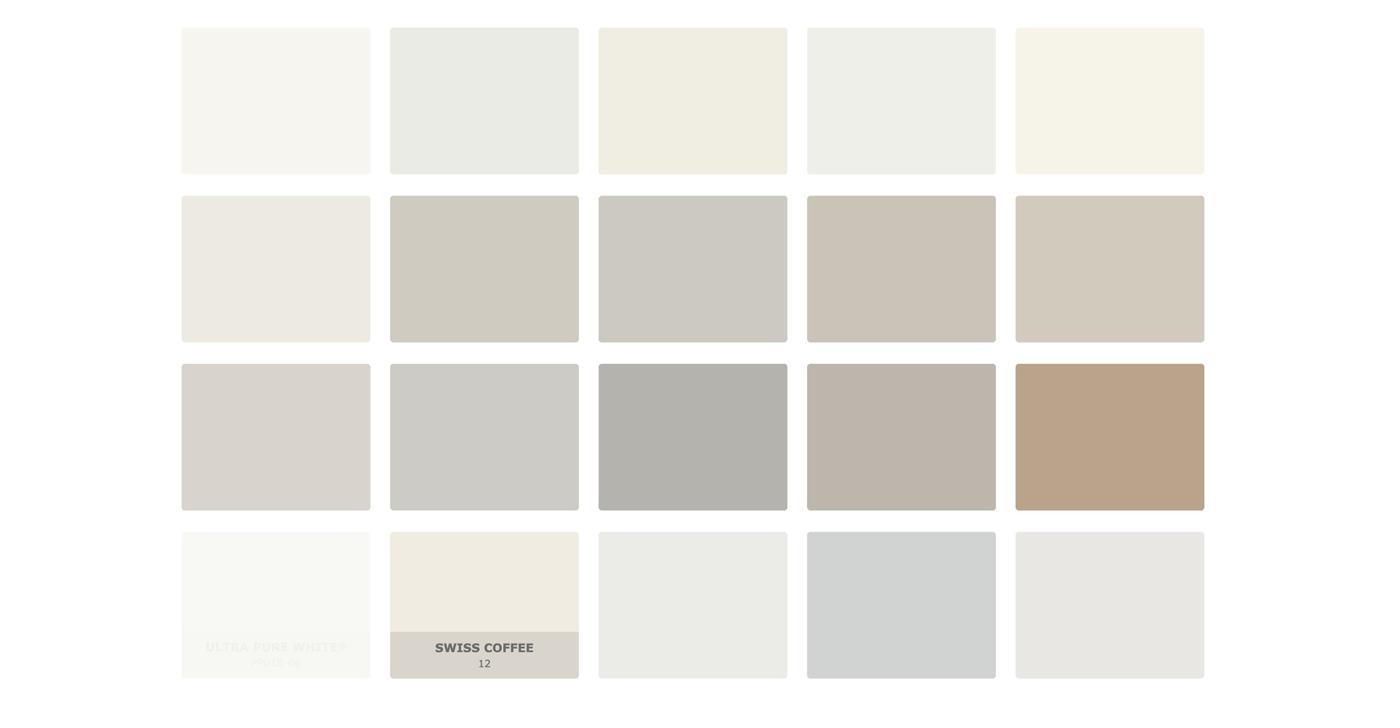 Task type: locate. For each thing, give the bounding box(es) containing it.
®
[[338, 641, 346, 652]]

ultra pure white ® ppu18-06
[[206, 640, 346, 669]]

06
[[288, 657, 301, 669]]

white
[[292, 640, 338, 655]]

12
[[478, 658, 491, 670]]



Task type: describe. For each thing, give the bounding box(es) containing it.
pure
[[253, 640, 288, 655]]

swiss
[[435, 641, 480, 655]]

ppu18-
[[251, 657, 288, 669]]

ultra
[[206, 640, 249, 655]]

swiss coffee 12
[[435, 641, 534, 670]]

coffee
[[484, 641, 534, 655]]



Task type: vqa. For each thing, say whether or not it's contained in the screenshot.
white at the left of the page
yes



